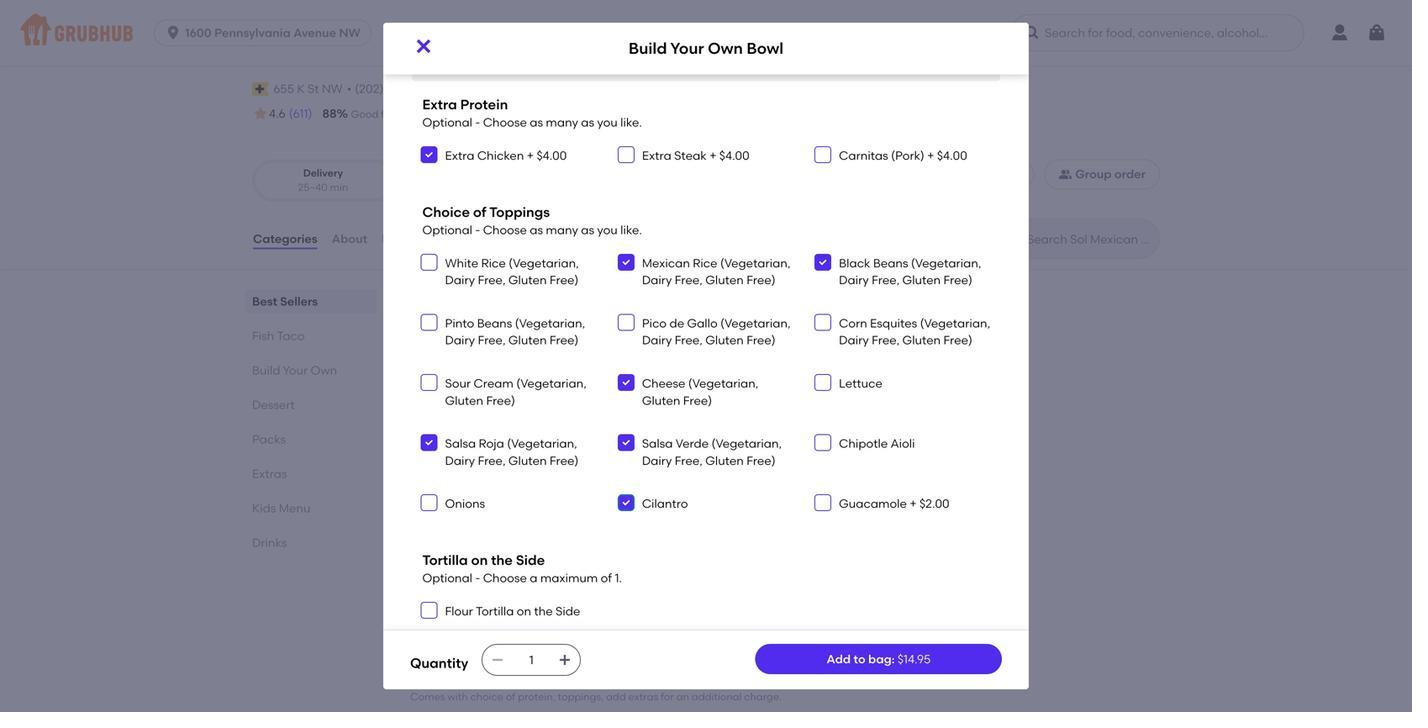 Task type: vqa. For each thing, say whether or not it's contained in the screenshot.
10 Whataburger® Box image
no



Task type: describe. For each thing, give the bounding box(es) containing it.
grill
[[399, 41, 447, 69]]

flour tortilla on the side
[[445, 604, 580, 618]]

extra for steak
[[642, 148, 671, 163]]

free, inside pico de gallo (vegetarian, dairy free, gluten free)
[[675, 333, 703, 347]]

like. inside extra protein optional - choose as many as you like.
[[620, 115, 642, 130]]

gluten for black beans (vegetarian, dairy free, gluten free)
[[902, 273, 941, 287]]

categories button
[[252, 209, 318, 269]]

extras
[[628, 690, 658, 703]]

cheese
[[642, 376, 685, 390]]

1 horizontal spatial fish taco
[[410, 484, 493, 505]]

1 horizontal spatial build your own bowl
[[629, 39, 784, 58]]

main navigation navigation
[[0, 0, 1412, 66]]

menu
[[279, 501, 310, 515]]

drinks
[[252, 536, 287, 550]]

group order button
[[1044, 159, 1160, 189]]

(pork)
[[891, 148, 925, 163]]

gluten for salsa verde (vegetarian, dairy free, gluten free)
[[705, 453, 744, 468]]

packs
[[252, 432, 286, 446]]

black
[[839, 256, 870, 270]]

free, for black beans (vegetarian, dairy free, gluten free)
[[872, 273, 900, 287]]

$4.00 for extra chicken + $4.00
[[537, 148, 567, 163]]

svg image for pinto beans (vegetarian, dairy free, gluten free)
[[424, 317, 434, 327]]

pico de gallo (vegetarian, dairy free, gluten free)
[[642, 316, 791, 347]]

many inside choice of toppings optional - choose as many as you like.
[[546, 223, 578, 237]]

a
[[530, 571, 538, 585]]

free, for salsa roja (vegetarian, dairy free, gluten free)
[[478, 453, 506, 468]]

delivery 25–40 min
[[298, 167, 348, 193]]

(202)
[[355, 82, 384, 96]]

+ for extra chicken
[[527, 148, 534, 163]]

chipotle aioli
[[839, 436, 915, 451]]

sour cream (vegetarian, gluten free)
[[445, 376, 587, 408]]

time
[[462, 108, 484, 120]]

on
[[445, 108, 460, 120]]

included)
[[446, 43, 500, 58]]

build inside build your own comes with choice of protein, toppings, add extras for an additional charge.
[[410, 667, 455, 688]]

reviews
[[382, 232, 429, 246]]

+ left $2.00 on the right of page
[[910, 497, 917, 511]]

delivery
[[486, 108, 524, 120]]

avenue
[[293, 26, 336, 40]]

svg image for guacamole
[[818, 498, 828, 508]]

choose inside extra protein optional - choose as many as you like.
[[483, 115, 527, 130]]

0 horizontal spatial bowl
[[511, 356, 539, 371]]

guacamole + $2.00
[[839, 497, 950, 511]]

free, for white rice (vegetarian, dairy free, gluten free)
[[478, 273, 506, 287]]

svg image for cilantro
[[621, 498, 631, 508]]

food
[[381, 108, 403, 120]]

1 • from the left
[[347, 82, 352, 96]]

add for add to bag: $14.95
[[827, 652, 851, 666]]

(guacamole
[[488, 26, 560, 40]]

build up sour
[[422, 356, 451, 371]]

tortilla on the side optional - choose a maximum of 1.
[[422, 552, 622, 585]]

ordered
[[441, 314, 486, 328]]

1 horizontal spatial tortilla
[[476, 604, 514, 618]]

dessert
[[252, 398, 295, 412]]

good food
[[351, 108, 403, 120]]

aioli
[[891, 436, 915, 451]]

svg image for pico de gallo (vegetarian, dairy free, gluten free)
[[621, 317, 631, 327]]

extra chicken + $4.00
[[445, 148, 567, 163]]

svg image for salsa verde (vegetarian, dairy free, gluten free)
[[621, 438, 631, 448]]

fees
[[445, 83, 471, 97]]

best for best sellers
[[252, 294, 277, 309]]

protein
[[460, 96, 508, 113]]

gluten for white rice (vegetarian, dairy free, gluten free)
[[508, 273, 547, 287]]

choice
[[422, 204, 470, 220]]

free, for pinto beans (vegetarian, dairy free, gluten free)
[[478, 333, 506, 347]]

about
[[332, 232, 367, 246]]

pinto
[[445, 316, 474, 330]]

(vegetarian, for white rice (vegetarian, dairy free, gluten free)
[[509, 256, 579, 270]]

svg image for build your own bowl
[[414, 36, 434, 56]]

cream
[[474, 376, 514, 390]]

dairy for corn esquites (vegetarian, dairy free, gluten free)
[[839, 333, 869, 347]]

correct order
[[566, 108, 633, 120]]

$2.00
[[920, 497, 950, 511]]

white
[[445, 256, 478, 270]]

(vegetarian, for corn esquites (vegetarian, dairy free, gluten free)
[[920, 316, 990, 330]]

Search Sol Mexican Grill search field
[[1026, 231, 1154, 247]]

corn esquites (vegetarian, dairy free, gluten free)
[[839, 316, 990, 347]]

nw for 1600 pennsylvania avenue nw
[[339, 26, 360, 40]]

additional inside build your own comes with choice of protein, toppings, add extras for an additional charge.
[[692, 690, 742, 703]]

(vegetarian, for black beans (vegetarian, dairy free, gluten free)
[[911, 256, 981, 270]]

rice for mexican
[[693, 256, 718, 270]]

gluten inside the cheese (vegetarian, gluten free)
[[642, 393, 680, 408]]

build your own bowl image
[[652, 342, 778, 451]]

your inside build your own comes with choice of protein, toppings, add extras for an additional charge.
[[459, 667, 499, 688]]

free) inside pico de gallo (vegetarian, dairy free, gluten free)
[[747, 333, 776, 347]]

comes
[[410, 690, 445, 703]]

toppings
[[489, 204, 550, 220]]

svg image for corn esquites (vegetarian, dairy free, gluten free)
[[818, 317, 828, 327]]

- inside extra protein optional - choose as many as you like.
[[475, 115, 480, 130]]

mexican rice (vegetarian, dairy free, gluten free)
[[642, 256, 791, 287]]

gluten for corn esquites (vegetarian, dairy free, gluten free)
[[902, 333, 941, 347]]

extra for chicken
[[445, 148, 474, 163]]

veggie
[[446, 26, 485, 40]]

optional inside choice of toppings optional - choose as many as you like.
[[422, 223, 472, 237]]

charge. inside add guacamole or queso for an additional charge.
[[483, 397, 527, 411]]

like. inside choice of toppings optional - choose as many as you like.
[[620, 223, 642, 237]]

dairy for mexican rice (vegetarian, dairy free, gluten free)
[[642, 273, 672, 287]]

beans for black
[[873, 256, 908, 270]]

7914
[[409, 82, 433, 96]]

svg image for black beans (vegetarian, dairy free, gluten free)
[[818, 257, 828, 267]]

(611)
[[289, 106, 312, 121]]

free, for mexican rice (vegetarian, dairy free, gluten free)
[[675, 273, 703, 287]]

sol mexican grill
[[252, 41, 447, 69]]

for inside add guacamole or queso for an additional charge.
[[569, 380, 585, 394]]

carnitas (pork) + $4.00
[[839, 148, 967, 163]]

svg image for lettuce
[[818, 377, 828, 387]]

add for add guacamole or queso for an additional charge.
[[422, 380, 446, 394]]

people icon image
[[1059, 168, 1072, 181]]

kids menu
[[252, 501, 310, 515]]

free, for salsa verde (vegetarian, dairy free, gluten free)
[[675, 453, 703, 468]]

verde
[[676, 436, 709, 451]]

pico
[[642, 316, 667, 330]]

82
[[417, 106, 431, 121]]

build up dessert
[[252, 363, 280, 378]]

the inside tortilla on the side optional - choose a maximum of 1.
[[491, 552, 513, 568]]

best sellers most ordered on grubhub
[[410, 290, 557, 328]]

gluten for pinto beans (vegetarian, dairy free, gluten free)
[[508, 333, 547, 347]]

flour
[[445, 604, 473, 618]]

$14.95
[[898, 652, 931, 666]]

- inside choice of toppings optional - choose as many as you like.
[[475, 223, 480, 237]]

svg image for mexican rice (vegetarian, dairy free, gluten free)
[[621, 257, 631, 267]]

1 vertical spatial fish
[[410, 484, 446, 505]]

onions
[[445, 497, 485, 511]]

free) for black beans (vegetarian, dairy free, gluten free)
[[944, 273, 973, 287]]

(vegetarian, for salsa roja (vegetarian, dairy free, gluten free)
[[507, 436, 577, 451]]

quantity
[[410, 655, 468, 671]]

esquites
[[870, 316, 917, 330]]

0 vertical spatial bowl
[[747, 39, 784, 58]]

guacamole
[[449, 380, 514, 394]]

sellers for best sellers most ordered on grubhub
[[453, 290, 512, 312]]

pennsylvania
[[214, 26, 291, 40]]

free) for mexican rice (vegetarian, dairy free, gluten free)
[[747, 273, 776, 287]]

svg image for chipotle aioli
[[818, 438, 828, 448]]

655 k st nw
[[273, 82, 343, 96]]

88
[[322, 106, 337, 121]]

choice
[[470, 690, 503, 703]]

1.
[[615, 571, 622, 585]]

cilantro
[[642, 497, 688, 511]]

free) for white rice (vegetarian, dairy free, gluten free)
[[550, 273, 579, 287]]

dairy for pinto beans (vegetarian, dairy free, gluten free)
[[445, 333, 475, 347]]

an inside build your own comes with choice of protein, toppings, add extras for an additional charge.
[[676, 690, 689, 703]]

optional inside extra protein optional - choose as many as you like.
[[422, 115, 472, 130]]

pinto beans (vegetarian, dairy free, gluten free)
[[445, 316, 585, 347]]

many inside extra protein optional - choose as many as you like.
[[546, 115, 578, 130]]

best for best sellers most ordered on grubhub
[[410, 290, 449, 312]]

salsa verde (vegetarian, dairy free, gluten free)
[[642, 436, 782, 468]]



Task type: locate. For each thing, give the bounding box(es) containing it.
about button
[[331, 209, 368, 269]]

0 horizontal spatial sellers
[[280, 294, 318, 309]]

(vegetarian, down choice of toppings optional - choose as many as you like.
[[509, 256, 579, 270]]

0 horizontal spatial order
[[606, 108, 633, 120]]

0 horizontal spatial fish
[[252, 329, 274, 343]]

1 choose from the top
[[483, 115, 527, 130]]

svg image for salsa roja (vegetarian, dairy free, gluten free)
[[424, 438, 434, 448]]

build up comes
[[410, 667, 455, 688]]

gluten inside mexican rice (vegetarian, dairy free, gluten free)
[[705, 273, 744, 287]]

nw
[[339, 26, 360, 40], [322, 82, 343, 96]]

$4.00 right steak
[[719, 148, 750, 163]]

gluten inside pinto beans (vegetarian, dairy free, gluten free)
[[508, 333, 547, 347]]

(vegetarian, inside sour cream (vegetarian, gluten free)
[[516, 376, 587, 390]]

dairy up 'cilantro'
[[642, 453, 672, 468]]

free, inside white rice (vegetarian, dairy free, gluten free)
[[478, 273, 506, 287]]

free) inside white rice (vegetarian, dairy free, gluten free)
[[550, 273, 579, 287]]

rice right white
[[481, 256, 506, 270]]

dairy down pinto
[[445, 333, 475, 347]]

free) inside 'corn esquites (vegetarian, dairy free, gluten free)'
[[944, 333, 973, 347]]

0 vertical spatial fish
[[252, 329, 274, 343]]

0 vertical spatial on
[[489, 314, 503, 328]]

(vegetarian, inside black beans (vegetarian, dairy free, gluten free)
[[911, 256, 981, 270]]

1 vertical spatial choose
[[483, 223, 527, 237]]

2 • from the left
[[436, 82, 441, 96]]

sellers
[[453, 290, 512, 312], [280, 294, 318, 309]]

sellers inside best sellers most ordered on grubhub
[[453, 290, 512, 312]]

lettuce
[[839, 376, 883, 390]]

best down categories 'button'
[[252, 294, 277, 309]]

dairy
[[445, 273, 475, 287], [642, 273, 672, 287], [839, 273, 869, 287], [445, 333, 475, 347], [642, 333, 672, 347], [839, 333, 869, 347], [445, 453, 475, 468], [642, 453, 672, 468]]

dairy for white rice (vegetarian, dairy free, gluten free)
[[445, 273, 475, 287]]

free) up grubhub
[[550, 273, 579, 287]]

0 horizontal spatial an
[[588, 380, 603, 394]]

gallo
[[687, 316, 718, 330]]

3 optional from the top
[[422, 571, 472, 585]]

2 vertical spatial of
[[506, 690, 515, 703]]

free) for pinto beans (vegetarian, dairy free, gluten free)
[[550, 333, 579, 347]]

0 horizontal spatial add
[[422, 380, 446, 394]]

2 optional from the top
[[422, 223, 472, 237]]

beans inside black beans (vegetarian, dairy free, gluten free)
[[873, 256, 908, 270]]

toppings,
[[558, 690, 604, 703]]

tortilla up flour
[[422, 552, 468, 568]]

3 choose from the top
[[483, 571, 527, 585]]

order
[[606, 108, 633, 120], [1115, 167, 1146, 181]]

gluten inside 'corn esquites (vegetarian, dairy free, gluten free)'
[[902, 333, 941, 347]]

order for group order
[[1115, 167, 1146, 181]]

+ right (pork)
[[927, 148, 934, 163]]

(vegetarian, right cream
[[516, 376, 587, 390]]

+ for carnitas (pork)
[[927, 148, 934, 163]]

• (202) 891-7914 • fees
[[347, 82, 471, 97]]

0 horizontal spatial build your own bowl
[[422, 356, 539, 371]]

1 horizontal spatial salsa
[[642, 436, 673, 451]]

free) down black beans (vegetarian, dairy free, gluten free)
[[944, 333, 973, 347]]

sellers for best sellers
[[280, 294, 318, 309]]

gluten inside salsa roja (vegetarian, dairy free, gluten free)
[[508, 453, 547, 468]]

4.6
[[269, 106, 286, 121]]

2 many from the top
[[546, 223, 578, 237]]

guacamole
[[839, 497, 907, 511]]

mexican down the avenue
[[294, 41, 393, 69]]

build your own comes with choice of protein, toppings, add extras for an additional charge.
[[410, 667, 782, 703]]

salsa inside salsa verde (vegetarian, dairy free, gluten free)
[[642, 436, 673, 451]]

free, for corn esquites (vegetarian, dairy free, gluten free)
[[872, 333, 900, 347]]

(vegetarian, up pico de gallo (vegetarian, dairy free, gluten free)
[[720, 256, 791, 270]]

1600 pennsylvania avenue nw button
[[154, 19, 378, 46]]

1 vertical spatial you
[[597, 223, 618, 237]]

dairy inside pico de gallo (vegetarian, dairy free, gluten free)
[[642, 333, 672, 347]]

additional
[[422, 397, 480, 411], [692, 690, 742, 703]]

0 horizontal spatial the
[[491, 552, 513, 568]]

(vegetarian, for pinto beans (vegetarian, dairy free, gluten free)
[[515, 316, 585, 330]]

Input item quantity number field
[[513, 645, 550, 675]]

for
[[569, 380, 585, 394], [661, 690, 674, 703]]

or
[[517, 380, 529, 394]]

svg image for 1600 pennsylvania avenue nw
[[165, 24, 182, 41]]

1 - from the top
[[475, 115, 480, 130]]

1 optional from the top
[[422, 115, 472, 130]]

0 vertical spatial tortilla
[[422, 552, 468, 568]]

1 vertical spatial charge.
[[744, 690, 782, 703]]

free) inside salsa verde (vegetarian, dairy free, gluten free)
[[747, 453, 776, 468]]

nw right st
[[322, 82, 343, 96]]

of left 1.
[[601, 571, 612, 585]]

1 vertical spatial an
[[676, 690, 689, 703]]

$4.00 right (pork)
[[937, 148, 967, 163]]

gluten up esquites
[[902, 273, 941, 287]]

build up correct order
[[629, 39, 667, 58]]

on up flour
[[471, 552, 488, 568]]

(vegetarian, inside 'corn esquites (vegetarian, dairy free, gluten free)'
[[920, 316, 990, 330]]

side inside tortilla on the side optional - choose a maximum of 1.
[[516, 552, 545, 568]]

1 horizontal spatial of
[[506, 690, 515, 703]]

svg image for extra steak
[[621, 150, 631, 160]]

best sellers
[[252, 294, 318, 309]]

dairy inside salsa verde (vegetarian, dairy free, gluten free)
[[642, 453, 672, 468]]

0 vertical spatial optional
[[422, 115, 472, 130]]

free, inside pinto beans (vegetarian, dairy free, gluten free)
[[478, 333, 506, 347]]

white rice (vegetarian, dairy free, gluten free)
[[445, 256, 579, 287]]

choose inside tortilla on the side optional - choose a maximum of 1.
[[483, 571, 527, 585]]

sellers up ordered
[[453, 290, 512, 312]]

1 horizontal spatial mexican
[[642, 256, 690, 270]]

order inside button
[[1115, 167, 1146, 181]]

svg image for cheese (vegetarian, gluten free)
[[621, 377, 631, 387]]

2 horizontal spatial on
[[517, 604, 531, 618]]

beans for pinto
[[477, 316, 512, 330]]

free) up 'corn esquites (vegetarian, dairy free, gluten free)'
[[944, 273, 973, 287]]

beans right pinto
[[477, 316, 512, 330]]

taco
[[277, 329, 305, 343], [449, 484, 493, 505]]

0 horizontal spatial taco
[[277, 329, 305, 343]]

$4.00 for carnitas (pork) + $4.00
[[937, 148, 967, 163]]

taco down roja at left
[[449, 484, 493, 505]]

roja
[[479, 436, 504, 451]]

1 horizontal spatial •
[[436, 82, 441, 96]]

(vegetarian, inside white rice (vegetarian, dairy free, gluten free)
[[509, 256, 579, 270]]

as
[[530, 115, 543, 130], [581, 115, 594, 130], [530, 223, 543, 237], [581, 223, 594, 237]]

gluten down the cheese
[[642, 393, 680, 408]]

beans inside pinto beans (vegetarian, dairy free, gluten free)
[[477, 316, 512, 330]]

free, inside 'corn esquites (vegetarian, dairy free, gluten free)'
[[872, 333, 900, 347]]

3 - from the top
[[475, 571, 480, 585]]

85
[[538, 106, 552, 121]]

0 horizontal spatial side
[[516, 552, 545, 568]]

1 horizontal spatial additional
[[692, 690, 742, 703]]

steak
[[674, 148, 707, 163]]

1 horizontal spatial taco
[[449, 484, 493, 505]]

free, inside black beans (vegetarian, dairy free, gluten free)
[[872, 273, 900, 287]]

891-
[[386, 82, 409, 96]]

kids
[[252, 501, 276, 515]]

1 $4.00 from the left
[[537, 148, 567, 163]]

free,
[[478, 273, 506, 287], [675, 273, 703, 287], [872, 273, 900, 287], [478, 333, 506, 347], [675, 333, 703, 347], [872, 333, 900, 347], [478, 453, 506, 468], [675, 453, 703, 468]]

for right queso
[[569, 380, 585, 394]]

dairy up onions
[[445, 453, 475, 468]]

of right choice on the left bottom of page
[[506, 690, 515, 703]]

choose down toppings in the left top of the page
[[483, 223, 527, 237]]

add inside add guacamole or queso for an additional charge.
[[422, 380, 446, 394]]

gluten down sour
[[445, 393, 483, 408]]

1 vertical spatial for
[[661, 690, 674, 703]]

dairy for salsa roja (vegetarian, dairy free, gluten free)
[[445, 453, 475, 468]]

gluten
[[508, 273, 547, 287], [705, 273, 744, 287], [902, 273, 941, 287], [508, 333, 547, 347], [705, 333, 744, 347], [902, 333, 941, 347], [445, 393, 483, 408], [642, 393, 680, 408], [508, 453, 547, 468], [705, 453, 744, 468]]

0 horizontal spatial tortilla
[[422, 552, 468, 568]]

mexican inside mexican rice (vegetarian, dairy free, gluten free)
[[642, 256, 690, 270]]

many down toppings in the left top of the page
[[546, 223, 578, 237]]

0 vertical spatial mexican
[[294, 41, 393, 69]]

(vegetarian, up 'corn esquites (vegetarian, dairy free, gluten free)'
[[911, 256, 981, 270]]

1 vertical spatial beans
[[477, 316, 512, 330]]

gluten down gallo at top
[[705, 333, 744, 347]]

2 $4.00 from the left
[[719, 148, 750, 163]]

1 vertical spatial -
[[475, 223, 480, 237]]

fish taco down roja at left
[[410, 484, 493, 505]]

dairy inside mexican rice (vegetarian, dairy free, gluten free)
[[642, 273, 672, 287]]

free) down grubhub
[[550, 333, 579, 347]]

svg image for extra chicken
[[424, 150, 434, 160]]

extra inside extra protein optional - choose as many as you like.
[[422, 96, 457, 113]]

0 vertical spatial nw
[[339, 26, 360, 40]]

svg image for flour tortilla on the side
[[424, 605, 434, 615]]

additional right extras
[[692, 690, 742, 703]]

best inside best sellers most ordered on grubhub
[[410, 290, 449, 312]]

choose down protein
[[483, 115, 527, 130]]

free, inside salsa roja (vegetarian, dairy free, gluten free)
[[478, 453, 506, 468]]

free) down cream
[[486, 393, 515, 408]]

categories
[[253, 232, 317, 246]]

choice of toppings optional - choose as many as you like.
[[422, 204, 642, 237]]

extra steak + $4.00
[[642, 148, 750, 163]]

2 you from the top
[[597, 223, 618, 237]]

0 vertical spatial side
[[516, 552, 545, 568]]

you inside extra protein optional - choose as many as you like.
[[597, 115, 618, 130]]

(vegetarian, down pico de gallo (vegetarian, dairy free, gluten free)
[[688, 376, 759, 390]]

0 vertical spatial charge.
[[483, 397, 527, 411]]

(vegetarian, for sour cream (vegetarian, gluten free)
[[516, 376, 587, 390]]

$4.00 down 85
[[537, 148, 567, 163]]

2 vertical spatial optional
[[422, 571, 472, 585]]

rice up gallo at top
[[693, 256, 718, 270]]

fees button
[[444, 80, 472, 99]]

good
[[351, 108, 378, 120]]

bag:
[[868, 652, 895, 666]]

free, up best sellers most ordered on grubhub
[[478, 273, 506, 287]]

group order
[[1075, 167, 1146, 181]]

svg image
[[1367, 23, 1387, 43], [424, 150, 434, 160], [621, 150, 631, 160], [818, 150, 828, 160], [621, 257, 631, 267], [621, 317, 631, 327], [818, 317, 828, 327], [621, 377, 631, 387], [746, 419, 767, 439], [424, 438, 434, 448], [818, 438, 828, 448], [621, 498, 631, 508], [818, 498, 828, 508], [424, 605, 434, 615], [491, 653, 505, 667]]

order right group
[[1115, 167, 1146, 181]]

1 vertical spatial of
[[601, 571, 612, 585]]

(vegetarian, up queso
[[515, 316, 585, 330]]

svg image for onions
[[424, 498, 434, 508]]

free, inside salsa verde (vegetarian, dairy free, gluten free)
[[675, 453, 703, 468]]

mexican
[[294, 41, 393, 69], [642, 256, 690, 270]]

0 vertical spatial choose
[[483, 115, 527, 130]]

2 vertical spatial choose
[[483, 571, 527, 585]]

1 horizontal spatial add
[[827, 652, 851, 666]]

1 many from the top
[[546, 115, 578, 130]]

(vegetarian, inside pinto beans (vegetarian, dairy free, gluten free)
[[515, 316, 585, 330]]

side up a
[[516, 552, 545, 568]]

1 vertical spatial optional
[[422, 223, 472, 237]]

for right extras
[[661, 690, 674, 703]]

1 like. from the top
[[620, 115, 642, 130]]

dairy for salsa verde (vegetarian, dairy free, gluten free)
[[642, 453, 672, 468]]

tortilla inside tortilla on the side optional - choose a maximum of 1.
[[422, 552, 468, 568]]

of right choice
[[473, 204, 486, 220]]

655 k st nw button
[[273, 80, 344, 98]]

1 vertical spatial tortilla
[[476, 604, 514, 618]]

own inside build your own comes with choice of protein, toppings, add extras for an additional charge.
[[503, 667, 543, 688]]

0 vertical spatial like.
[[620, 115, 642, 130]]

1 vertical spatial nw
[[322, 82, 343, 96]]

for inside build your own comes with choice of protein, toppings, add extras for an additional charge.
[[661, 690, 674, 703]]

gluten inside sour cream (vegetarian, gluten free)
[[445, 393, 483, 408]]

0 vertical spatial an
[[588, 380, 603, 394]]

free, down roja at left
[[478, 453, 506, 468]]

cheese (vegetarian, gluten free)
[[642, 376, 759, 408]]

corn
[[839, 316, 867, 330]]

• right 7914
[[436, 82, 441, 96]]

(vegetarian, right roja at left
[[507, 436, 577, 451]]

free) down build your own bowl image
[[747, 453, 776, 468]]

mexican up 'de'
[[642, 256, 690, 270]]

1 horizontal spatial order
[[1115, 167, 1146, 181]]

1 vertical spatial many
[[546, 223, 578, 237]]

add
[[422, 380, 446, 394], [827, 652, 851, 666]]

free, down esquites
[[872, 333, 900, 347]]

additional inside add guacamole or queso for an additional charge.
[[422, 397, 480, 411]]

- down protein
[[475, 115, 480, 130]]

1 salsa from the left
[[445, 436, 476, 451]]

1 vertical spatial side
[[556, 604, 580, 618]]

+ right steak
[[710, 148, 717, 163]]

dairy inside pinto beans (vegetarian, dairy free, gluten free)
[[445, 333, 475, 347]]

0 horizontal spatial $4.00
[[537, 148, 567, 163]]

free) inside sour cream (vegetarian, gluten free)
[[486, 393, 515, 408]]

- up white
[[475, 223, 480, 237]]

free, up esquites
[[872, 273, 900, 287]]

1600 pennsylvania avenue nw
[[185, 26, 360, 40]]

gluten down grubhub
[[508, 333, 547, 347]]

svg image for carnitas (pork)
[[818, 150, 828, 160]]

most
[[410, 314, 438, 328]]

0 horizontal spatial of
[[473, 204, 486, 220]]

k
[[297, 82, 305, 96]]

salsa
[[445, 436, 476, 451], [642, 436, 673, 451]]

taco up build your own
[[277, 329, 305, 343]]

1 horizontal spatial bowl
[[747, 39, 784, 58]]

1 vertical spatial the
[[534, 604, 553, 618]]

tortilla
[[422, 552, 468, 568], [476, 604, 514, 618]]

rice inside mexican rice (vegetarian, dairy free, gluten free)
[[693, 256, 718, 270]]

1 vertical spatial like.
[[620, 223, 642, 237]]

free) inside the cheese (vegetarian, gluten free)
[[683, 393, 712, 408]]

free) inside black beans (vegetarian, dairy free, gluten free)
[[944, 273, 973, 287]]

svg image
[[165, 24, 182, 41], [1024, 24, 1041, 41], [414, 36, 434, 56], [424, 257, 434, 267], [818, 257, 828, 267], [424, 317, 434, 327], [424, 377, 434, 387], [818, 377, 828, 387], [621, 438, 631, 448], [424, 498, 434, 508], [558, 653, 572, 667]]

gluten down esquites
[[902, 333, 941, 347]]

black beans (vegetarian, dairy free, gluten free)
[[839, 256, 981, 287]]

2 rice from the left
[[693, 256, 718, 270]]

0 vertical spatial -
[[475, 115, 480, 130]]

1 vertical spatial taco
[[449, 484, 493, 505]]

•
[[347, 82, 352, 96], [436, 82, 441, 96]]

add left guacamole
[[422, 380, 446, 394]]

to
[[854, 652, 866, 666]]

nw up sol mexican grill
[[339, 26, 360, 40]]

1 horizontal spatial for
[[661, 690, 674, 703]]

gluten inside black beans (vegetarian, dairy free, gluten free)
[[902, 273, 941, 287]]

1 vertical spatial bowl
[[511, 356, 539, 371]]

3 $4.00 from the left
[[937, 148, 967, 163]]

0 vertical spatial of
[[473, 204, 486, 220]]

-
[[475, 115, 480, 130], [475, 223, 480, 237], [475, 571, 480, 585]]

1 vertical spatial additional
[[692, 690, 742, 703]]

choose left a
[[483, 571, 527, 585]]

optional up flour
[[422, 571, 472, 585]]

reviews button
[[381, 209, 429, 269]]

1 vertical spatial order
[[1115, 167, 1146, 181]]

0 vertical spatial the
[[491, 552, 513, 568]]

order for correct order
[[606, 108, 633, 120]]

0 horizontal spatial mexican
[[294, 41, 393, 69]]

on inside tortilla on the side optional - choose a maximum of 1.
[[471, 552, 488, 568]]

an inside add guacamole or queso for an additional charge.
[[588, 380, 603, 394]]

0 horizontal spatial beans
[[477, 316, 512, 330]]

(vegetarian, inside pico de gallo (vegetarian, dairy free, gluten free)
[[720, 316, 791, 330]]

svg image inside main navigation navigation
[[1367, 23, 1387, 43]]

dairy inside 'corn esquites (vegetarian, dairy free, gluten free)'
[[839, 333, 869, 347]]

0 vertical spatial taco
[[277, 329, 305, 343]]

1 horizontal spatial an
[[676, 690, 689, 703]]

0 vertical spatial fish taco
[[252, 329, 305, 343]]

0 horizontal spatial fish taco
[[252, 329, 305, 343]]

best
[[410, 290, 449, 312], [252, 294, 277, 309]]

free) inside pinto beans (vegetarian, dairy free, gluten free)
[[550, 333, 579, 347]]

sol mexican grill logo image
[[1088, 0, 1147, 55]]

maximum
[[540, 571, 598, 585]]

free, inside mexican rice (vegetarian, dairy free, gluten free)
[[675, 273, 703, 287]]

gluten down add guacamole or queso for an additional charge.
[[508, 453, 547, 468]]

1 horizontal spatial beans
[[873, 256, 908, 270]]

add guacamole or queso for an additional charge.
[[422, 380, 603, 411]]

0 vertical spatial additional
[[422, 397, 480, 411]]

0 horizontal spatial salsa
[[445, 436, 476, 451]]

0 horizontal spatial •
[[347, 82, 352, 96]]

order right correct
[[606, 108, 633, 120]]

dairy inside salsa roja (vegetarian, dairy free, gluten free)
[[445, 453, 475, 468]]

+ for extra steak
[[710, 148, 717, 163]]

many
[[546, 115, 578, 130], [546, 223, 578, 237]]

add left to
[[827, 652, 851, 666]]

gluten for mexican rice (vegetarian, dairy free, gluten free)
[[705, 273, 744, 287]]

star icon image
[[252, 105, 269, 122]]

option group
[[252, 159, 541, 202]]

1 vertical spatial on
[[471, 552, 488, 568]]

(vegetarian, for mexican rice (vegetarian, dairy free, gluten free)
[[720, 256, 791, 270]]

(vegetarian, for salsa verde (vegetarian, dairy free, gluten free)
[[712, 436, 782, 451]]

0 vertical spatial for
[[569, 380, 585, 394]]

(vegetarian, inside salsa roja (vegetarian, dairy free, gluten free)
[[507, 436, 577, 451]]

$4.00 for extra steak + $4.00
[[719, 148, 750, 163]]

1 horizontal spatial best
[[410, 290, 449, 312]]

nw inside main navigation navigation
[[339, 26, 360, 40]]

2 vertical spatial -
[[475, 571, 480, 585]]

extra left steak
[[642, 148, 671, 163]]

de
[[670, 316, 684, 330]]

on inside best sellers most ordered on grubhub
[[489, 314, 503, 328]]

rice
[[481, 256, 506, 270], [693, 256, 718, 270]]

gluten inside pico de gallo (vegetarian, dairy free, gluten free)
[[705, 333, 744, 347]]

(vegetarian, right gallo at top
[[720, 316, 791, 330]]

1 you from the top
[[597, 115, 618, 130]]

svg image for white rice (vegetarian, dairy free, gluten free)
[[424, 257, 434, 267]]

25–40
[[298, 181, 327, 193]]

0 horizontal spatial rice
[[481, 256, 506, 270]]

free, up 'de'
[[675, 273, 703, 287]]

1 horizontal spatial rice
[[693, 256, 718, 270]]

optional down fees button
[[422, 115, 472, 130]]

1 horizontal spatial the
[[534, 604, 553, 618]]

nw for 655 k st nw
[[322, 82, 343, 96]]

gluten inside white rice (vegetarian, dairy free, gluten free)
[[508, 273, 547, 287]]

rice for white
[[481, 256, 506, 270]]

group
[[1075, 167, 1112, 181]]

1 horizontal spatial $4.00
[[719, 148, 750, 163]]

the down a
[[534, 604, 553, 618]]

best up most
[[410, 290, 449, 312]]

side down maximum
[[556, 604, 580, 618]]

1 rice from the left
[[481, 256, 506, 270]]

- inside tortilla on the side optional - choose a maximum of 1.
[[475, 571, 480, 585]]

free, down 'de'
[[675, 333, 703, 347]]

salsa inside salsa roja (vegetarian, dairy free, gluten free)
[[445, 436, 476, 451]]

subscription pass image
[[252, 82, 269, 96]]

(vegetarian, inside the cheese (vegetarian, gluten free)
[[688, 376, 759, 390]]

0 vertical spatial add
[[422, 380, 446, 394]]

(vegetarian, right esquites
[[920, 316, 990, 330]]

queso
[[532, 380, 567, 394]]

0 horizontal spatial for
[[569, 380, 585, 394]]

1 horizontal spatial fish
[[410, 484, 446, 505]]

sellers down categories 'button'
[[280, 294, 318, 309]]

(vegetarian,
[[509, 256, 579, 270], [720, 256, 791, 270], [911, 256, 981, 270], [515, 316, 585, 330], [720, 316, 791, 330], [920, 316, 990, 330], [516, 376, 587, 390], [688, 376, 759, 390], [507, 436, 577, 451], [712, 436, 782, 451]]

gluten inside salsa verde (vegetarian, dairy free, gluten free)
[[705, 453, 744, 468]]

0 vertical spatial you
[[597, 115, 618, 130]]

(202) 891-7914 button
[[355, 80, 433, 98]]

0 vertical spatial beans
[[873, 256, 908, 270]]

of inside build your own comes with choice of protein, toppings, add extras for an additional charge.
[[506, 690, 515, 703]]

rice inside white rice (vegetarian, dairy free, gluten free)
[[481, 256, 506, 270]]

side
[[516, 552, 545, 568], [556, 604, 580, 618]]

0 horizontal spatial best
[[252, 294, 277, 309]]

the up flour tortilla on the side
[[491, 552, 513, 568]]

on time delivery
[[445, 108, 524, 120]]

extra left chicken
[[445, 148, 474, 163]]

dairy down corn
[[839, 333, 869, 347]]

extra for protein
[[422, 96, 457, 113]]

protein,
[[518, 690, 555, 703]]

gluten for salsa roja (vegetarian, dairy free, gluten free)
[[508, 453, 547, 468]]

salsa left verde at bottom
[[642, 436, 673, 451]]

extra
[[422, 96, 457, 113], [445, 148, 474, 163], [642, 148, 671, 163]]

free) for salsa verde (vegetarian, dairy free, gluten free)
[[747, 453, 776, 468]]

free) down queso
[[550, 453, 579, 468]]

1 vertical spatial build your own bowl
[[422, 356, 539, 371]]

build your own
[[252, 363, 337, 378]]

free) inside mexican rice (vegetarian, dairy free, gluten free)
[[747, 273, 776, 287]]

free) for salsa roja (vegetarian, dairy free, gluten free)
[[550, 453, 579, 468]]

of inside choice of toppings optional - choose as many as you like.
[[473, 204, 486, 220]]

free) inside salsa roja (vegetarian, dairy free, gluten free)
[[550, 453, 579, 468]]

0 vertical spatial many
[[546, 115, 578, 130]]

1 vertical spatial add
[[827, 652, 851, 666]]

free) down the cheese
[[683, 393, 712, 408]]

option group containing delivery 25–40 min
[[252, 159, 541, 202]]

an right queso
[[588, 380, 603, 394]]

an right extras
[[676, 690, 689, 703]]

dairy down black
[[839, 273, 869, 287]]

0 vertical spatial build your own bowl
[[629, 39, 784, 58]]

of
[[473, 204, 486, 220], [601, 571, 612, 585], [506, 690, 515, 703]]

0 horizontal spatial charge.
[[483, 397, 527, 411]]

1 horizontal spatial side
[[556, 604, 580, 618]]

2 salsa from the left
[[642, 436, 673, 451]]

additional down sour
[[422, 397, 480, 411]]

salsa for salsa roja (vegetarian, dairy free, gluten free)
[[445, 436, 476, 451]]

grubhub
[[506, 314, 557, 328]]

fish taco image
[[651, 523, 777, 632]]

2 horizontal spatial of
[[601, 571, 612, 585]]

you inside choice of toppings optional - choose as many as you like.
[[597, 223, 618, 237]]

(vegetarian, inside salsa verde (vegetarian, dairy free, gluten free)
[[712, 436, 782, 451]]

svg image inside 1600 pennsylvania avenue nw button
[[165, 24, 182, 41]]

1 vertical spatial fish taco
[[410, 484, 493, 505]]

- up flour tortilla on the side
[[475, 571, 480, 585]]

1 vertical spatial mexican
[[642, 256, 690, 270]]

dairy down the pico
[[642, 333, 672, 347]]

on down a
[[517, 604, 531, 618]]

0 horizontal spatial on
[[471, 552, 488, 568]]

dairy inside white rice (vegetarian, dairy free, gluten free)
[[445, 273, 475, 287]]

min
[[330, 181, 348, 193]]

dairy inside black beans (vegetarian, dairy free, gluten free)
[[839, 273, 869, 287]]

dairy up the pico
[[642, 273, 672, 287]]

2 choose from the top
[[483, 223, 527, 237]]

salsa roja (vegetarian, dairy free, gluten free)
[[445, 436, 579, 468]]

2 - from the top
[[475, 223, 480, 237]]

1 horizontal spatial on
[[489, 314, 503, 328]]

salsa for salsa verde (vegetarian, dairy free, gluten free)
[[642, 436, 673, 451]]

svg image for sour cream (vegetarian, gluten free)
[[424, 377, 434, 387]]

delivery
[[303, 167, 343, 179]]

• left (202)
[[347, 82, 352, 96]]

dairy for black beans (vegetarian, dairy free, gluten free)
[[839, 273, 869, 287]]

2 like. from the top
[[620, 223, 642, 237]]

free, down best sellers most ordered on grubhub
[[478, 333, 506, 347]]

charge. inside build your own comes with choice of protein, toppings, add extras for an additional charge.
[[744, 690, 782, 703]]

free)
[[550, 273, 579, 287], [747, 273, 776, 287], [944, 273, 973, 287], [550, 333, 579, 347], [747, 333, 776, 347], [944, 333, 973, 347], [486, 393, 515, 408], [683, 393, 712, 408], [550, 453, 579, 468], [747, 453, 776, 468]]

tortilla right flour
[[476, 604, 514, 618]]

gluten up grubhub
[[508, 273, 547, 287]]

optional inside tortilla on the side optional - choose a maximum of 1.
[[422, 571, 472, 585]]

gluten down verde at bottom
[[705, 453, 744, 468]]

gluten up gallo at top
[[705, 273, 744, 287]]

choose inside choice of toppings optional - choose as many as you like.
[[483, 223, 527, 237]]

(vegetarian, inside mexican rice (vegetarian, dairy free, gluten free)
[[720, 256, 791, 270]]

free) for corn esquites (vegetarian, dairy free, gluten free)
[[944, 333, 973, 347]]

2 horizontal spatial $4.00
[[937, 148, 967, 163]]

655
[[273, 82, 294, 96]]

of inside tortilla on the side optional - choose a maximum of 1.
[[601, 571, 612, 585]]



